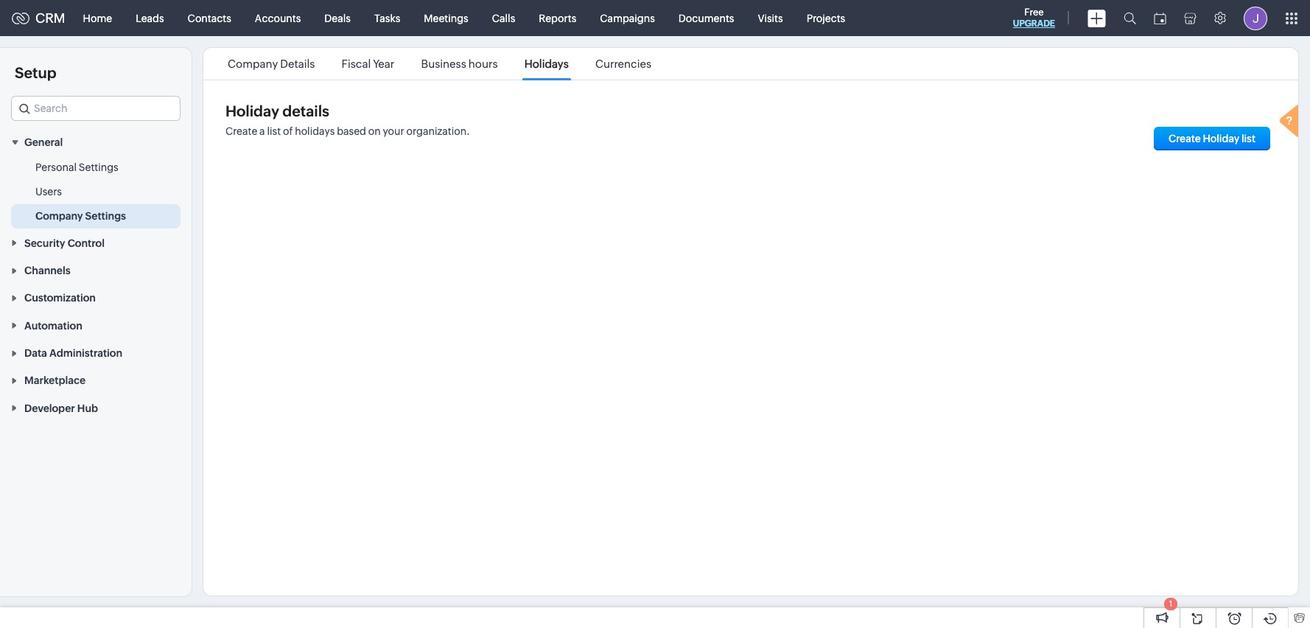 Task type: locate. For each thing, give the bounding box(es) containing it.
1 vertical spatial company
[[35, 210, 83, 222]]

automation button
[[0, 311, 192, 339]]

channels button
[[0, 256, 192, 284]]

campaigns
[[600, 12, 655, 24]]

company inside general region
[[35, 210, 83, 222]]

currencies link
[[593, 58, 654, 70]]

0 horizontal spatial company
[[35, 210, 83, 222]]

profile image
[[1244, 6, 1268, 30]]

users link
[[35, 185, 62, 199]]

general
[[24, 137, 63, 148]]

reports
[[539, 12, 577, 24]]

home link
[[71, 0, 124, 36]]

search element
[[1115, 0, 1146, 36]]

calls link
[[480, 0, 527, 36]]

fiscal
[[342, 58, 371, 70]]

personal settings link
[[35, 160, 118, 175]]

holiday inside create a list of holidays based on your organization. create holiday list
[[1204, 133, 1240, 144]]

holiday up a
[[226, 102, 279, 119]]

company down users link
[[35, 210, 83, 222]]

leads
[[136, 12, 164, 24]]

holidays link
[[522, 58, 571, 70]]

1 horizontal spatial holiday
[[1204, 133, 1240, 144]]

users
[[35, 186, 62, 198]]

1 horizontal spatial create
[[1169, 133, 1201, 144]]

0 horizontal spatial create
[[226, 125, 258, 137]]

create
[[226, 125, 258, 137], [1169, 133, 1201, 144]]

settings for personal settings
[[79, 162, 118, 173]]

create holiday list button
[[1154, 127, 1271, 150]]

free
[[1025, 7, 1044, 18]]

tasks
[[374, 12, 401, 24]]

contacts
[[188, 12, 231, 24]]

calendar image
[[1154, 12, 1167, 24]]

business hours link
[[419, 58, 500, 70]]

logo image
[[12, 12, 29, 24]]

marketplace
[[24, 375, 86, 387]]

tasks link
[[363, 0, 412, 36]]

settings
[[79, 162, 118, 173], [85, 210, 126, 222]]

1 vertical spatial settings
[[85, 210, 126, 222]]

company left details
[[228, 58, 278, 70]]

based
[[337, 125, 366, 137]]

0 vertical spatial company
[[228, 58, 278, 70]]

settings down general dropdown button
[[79, 162, 118, 173]]

1 vertical spatial holiday
[[1204, 133, 1240, 144]]

marketplace button
[[0, 366, 192, 394]]

settings for company settings
[[85, 210, 126, 222]]

1 horizontal spatial company
[[228, 58, 278, 70]]

list
[[267, 125, 281, 137], [1242, 133, 1256, 144]]

holiday
[[226, 102, 279, 119], [1204, 133, 1240, 144]]

administration
[[49, 347, 122, 359]]

company
[[228, 58, 278, 70], [35, 210, 83, 222]]

leads link
[[124, 0, 176, 36]]

year
[[373, 58, 395, 70]]

create a list of holidays based on your organization. create holiday list
[[226, 125, 1256, 144]]

company details link
[[226, 58, 317, 70]]

your
[[383, 125, 404, 137]]

visits link
[[746, 0, 795, 36]]

None field
[[11, 96, 181, 121]]

list right a
[[267, 125, 281, 137]]

list left help image
[[1242, 133, 1256, 144]]

list
[[215, 48, 665, 80]]

0 vertical spatial settings
[[79, 162, 118, 173]]

settings up security control 'dropdown button'
[[85, 210, 126, 222]]

meetings
[[424, 12, 469, 24]]

holidays
[[525, 58, 569, 70]]

profile element
[[1236, 0, 1277, 36]]

data administration
[[24, 347, 122, 359]]

company for company settings
[[35, 210, 83, 222]]

data
[[24, 347, 47, 359]]

documents link
[[667, 0, 746, 36]]

holiday left help image
[[1204, 133, 1240, 144]]

hours
[[469, 58, 498, 70]]

hub
[[77, 402, 98, 414]]

fiscal year link
[[339, 58, 397, 70]]

company inside list
[[228, 58, 278, 70]]

0 horizontal spatial holiday
[[226, 102, 279, 119]]



Task type: vqa. For each thing, say whether or not it's contained in the screenshot.
"Export" link
no



Task type: describe. For each thing, give the bounding box(es) containing it.
Search text field
[[12, 97, 180, 120]]

documents
[[679, 12, 735, 24]]

0 horizontal spatial list
[[267, 125, 281, 137]]

a
[[260, 125, 265, 137]]

business
[[421, 58, 466, 70]]

personal settings
[[35, 162, 118, 173]]

developer
[[24, 402, 75, 414]]

deals
[[325, 12, 351, 24]]

holiday details
[[226, 102, 330, 119]]

create menu image
[[1088, 9, 1107, 27]]

crm
[[35, 10, 65, 26]]

personal
[[35, 162, 77, 173]]

home
[[83, 12, 112, 24]]

of
[[283, 125, 293, 137]]

free upgrade
[[1014, 7, 1056, 29]]

setup
[[15, 64, 56, 81]]

projects link
[[795, 0, 858, 36]]

accounts
[[255, 12, 301, 24]]

contacts link
[[176, 0, 243, 36]]

holidays
[[295, 125, 335, 137]]

business hours
[[421, 58, 498, 70]]

projects
[[807, 12, 846, 24]]

upgrade
[[1014, 18, 1056, 29]]

data administration button
[[0, 339, 192, 366]]

company settings
[[35, 210, 126, 222]]

customization button
[[0, 284, 192, 311]]

list containing company details
[[215, 48, 665, 80]]

campaigns link
[[589, 0, 667, 36]]

company settings link
[[35, 209, 126, 224]]

1
[[1170, 599, 1173, 608]]

fiscal year
[[342, 58, 395, 70]]

accounts link
[[243, 0, 313, 36]]

security control
[[24, 237, 105, 249]]

details
[[283, 102, 330, 119]]

developer hub button
[[0, 394, 192, 422]]

security
[[24, 237, 65, 249]]

company for company details
[[228, 58, 278, 70]]

create menu element
[[1079, 0, 1115, 36]]

on
[[368, 125, 381, 137]]

general region
[[0, 156, 192, 229]]

0 vertical spatial holiday
[[226, 102, 279, 119]]

organization.
[[407, 125, 470, 137]]

currencies
[[596, 58, 652, 70]]

search image
[[1124, 12, 1137, 24]]

channels
[[24, 265, 71, 276]]

general button
[[0, 128, 192, 156]]

crm link
[[12, 10, 65, 26]]

security control button
[[0, 229, 192, 256]]

details
[[280, 58, 315, 70]]

calls
[[492, 12, 516, 24]]

visits
[[758, 12, 783, 24]]

deals link
[[313, 0, 363, 36]]

developer hub
[[24, 402, 98, 414]]

company details
[[228, 58, 315, 70]]

1 horizontal spatial list
[[1242, 133, 1256, 144]]

automation
[[24, 320, 82, 332]]

help image
[[1277, 102, 1306, 143]]

reports link
[[527, 0, 589, 36]]

meetings link
[[412, 0, 480, 36]]

control
[[68, 237, 105, 249]]

customization
[[24, 292, 96, 304]]



